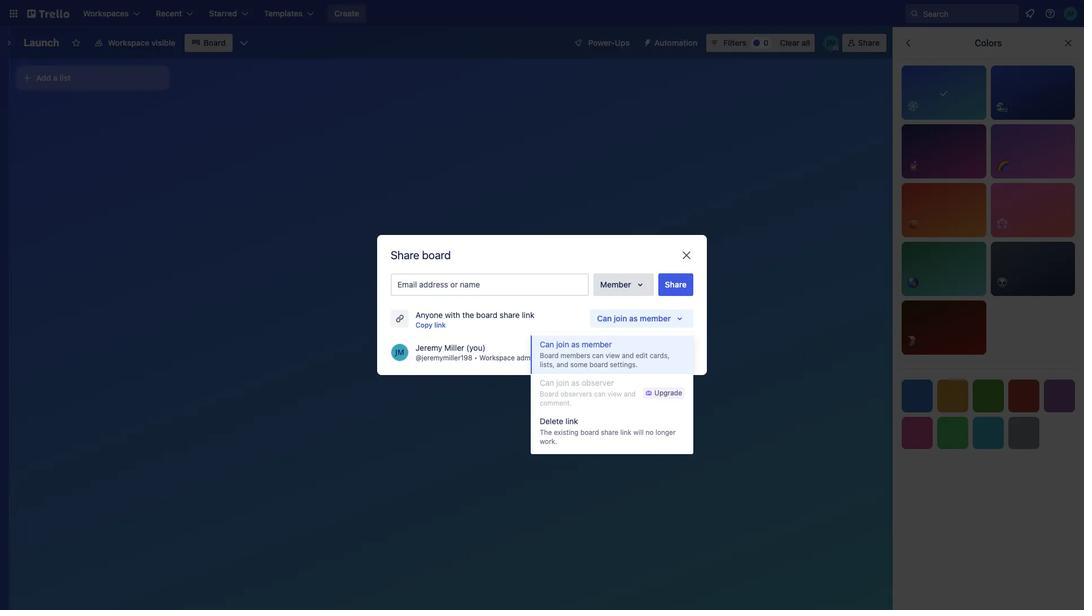 Task type: vqa. For each thing, say whether or not it's contained in the screenshot.
Tyler Black (Tylerblack44) image
no



Task type: locate. For each thing, give the bounding box(es) containing it.
power-
[[589, 38, 615, 47]]

board up lists,
[[540, 351, 559, 360]]

link
[[522, 310, 535, 320], [435, 321, 446, 329], [566, 416, 578, 426], [621, 428, 632, 437]]

visible
[[152, 38, 176, 47]]

create
[[335, 8, 359, 18]]

filters
[[724, 38, 747, 47]]

0 horizontal spatial share button
[[659, 273, 694, 296]]

upgrade
[[655, 389, 683, 397]]

and up 'settings.'
[[622, 351, 634, 360]]

and
[[622, 351, 634, 360], [557, 360, 569, 369], [624, 390, 636, 398]]

longer
[[656, 428, 676, 437]]

1 vertical spatial can
[[594, 390, 606, 398]]

list
[[60, 73, 71, 82]]

can for can join as observer board observers can view and comment.
[[540, 378, 555, 388]]

add a list button
[[16, 66, 170, 90]]

observer
[[582, 378, 614, 388]]

view inside the "can join as member board members can view and edit cards, lists, and some board settings."
[[606, 351, 620, 360]]

delete
[[540, 416, 564, 426]]

board inside 'can join as observer board observers can view and comment.'
[[540, 390, 559, 398]]

0 vertical spatial can
[[593, 351, 604, 360]]

primary element
[[0, 0, 1085, 27]]

1 vertical spatial member
[[582, 340, 612, 349]]

link down anyone
[[435, 321, 446, 329]]

as for can join as observer
[[572, 378, 580, 388]]

no
[[646, 428, 654, 437]]

2 horizontal spatial share
[[859, 38, 880, 47]]

2 vertical spatial can
[[540, 378, 555, 388]]

the
[[463, 310, 474, 320]]

🌎
[[908, 277, 919, 288]]

will
[[634, 428, 644, 437]]

as up observers
[[572, 378, 580, 388]]

can inside the "can join as member board members can view and edit cards, lists, and some board settings."
[[593, 351, 604, 360]]

join inside dropdown button
[[614, 314, 628, 323]]

can right "members"
[[593, 351, 604, 360]]

2 vertical spatial and
[[624, 390, 636, 398]]

delete link the existing board share link will no longer work.
[[540, 416, 676, 446]]

with
[[445, 310, 460, 320]]

workspace left visible
[[108, 38, 150, 47]]

jeremy miller (jeremymiller198) image
[[1064, 7, 1078, 20], [391, 344, 409, 362]]

1 horizontal spatial share button
[[843, 34, 887, 52]]

as inside the "can join as member board members can view and edit cards, lists, and some board settings."
[[572, 340, 580, 349]]

back to home image
[[27, 5, 69, 23]]

0 horizontal spatial member
[[582, 340, 612, 349]]

view
[[606, 351, 620, 360], [608, 390, 622, 398]]

join for can join as observer board observers can view and comment.
[[557, 378, 570, 388]]

view up 'settings.'
[[606, 351, 620, 360]]

some
[[571, 360, 588, 369]]

board left customize views icon
[[204, 38, 226, 47]]

upgrade button
[[644, 388, 685, 399]]

workspace right •
[[480, 354, 515, 362]]

join inside 'can join as observer board observers can view and comment.'
[[557, 378, 570, 388]]

share down "email address or name" text field
[[500, 310, 520, 320]]

lists,
[[540, 360, 555, 369]]

share left will
[[601, 428, 619, 437]]

can inside dropdown button
[[597, 314, 612, 323]]

a
[[53, 73, 58, 82]]

can inside the "can join as member board members can view and edit cards, lists, and some board settings."
[[540, 340, 555, 349]]

can join as observer board observers can view and comment.
[[540, 378, 636, 407]]

2 vertical spatial share
[[665, 280, 687, 289]]

(you)
[[467, 343, 486, 353]]

1 horizontal spatial jeremy miller (jeremymiller198) image
[[1064, 7, 1078, 20]]

0 vertical spatial as
[[630, 314, 638, 323]]

0 vertical spatial view
[[606, 351, 620, 360]]

view inside 'can join as observer board observers can view and comment.'
[[608, 390, 622, 398]]

share button right jeremy miller (jeremymiller198) image
[[843, 34, 887, 52]]

share button
[[843, 34, 887, 52], [659, 273, 694, 296]]

join up "members"
[[557, 340, 570, 349]]

0 horizontal spatial share
[[500, 310, 520, 320]]

share
[[859, 38, 880, 47], [391, 249, 420, 262], [665, 280, 687, 289]]

as up "members"
[[572, 340, 580, 349]]

workspace inside the jeremy miller (you) @jeremymiller198 • workspace admin
[[480, 354, 515, 362]]

1 vertical spatial board
[[540, 351, 559, 360]]

and for member
[[622, 351, 634, 360]]

can for can join as member
[[597, 314, 612, 323]]

🍑
[[908, 219, 919, 229]]

add
[[36, 73, 51, 82]]

jeremy miller (jeremymiller198) image left jeremy
[[391, 344, 409, 362]]

power-ups
[[589, 38, 630, 47]]

member up "members"
[[582, 340, 612, 349]]

member
[[640, 314, 671, 323], [582, 340, 612, 349]]

1 vertical spatial workspace
[[480, 354, 515, 362]]

1 vertical spatial jeremy miller (jeremymiller198) image
[[391, 344, 409, 362]]

0 vertical spatial can
[[597, 314, 612, 323]]

board
[[204, 38, 226, 47], [540, 351, 559, 360], [540, 390, 559, 398]]

copy
[[416, 321, 433, 329]]

can inside 'can join as observer board observers can view and comment.'
[[540, 378, 555, 388]]

@jeremymiller198
[[416, 354, 473, 362]]

1 vertical spatial can
[[540, 340, 555, 349]]

2 vertical spatial as
[[572, 378, 580, 388]]

clear all
[[780, 38, 811, 47]]

🌊
[[997, 101, 1008, 111]]

1 vertical spatial share
[[601, 428, 619, 437]]

share inside anyone with the board share link copy link
[[500, 310, 520, 320]]

as down member dropdown button at right top
[[630, 314, 638, 323]]

create button
[[328, 5, 366, 23]]

0 vertical spatial board
[[204, 38, 226, 47]]

1 vertical spatial join
[[557, 340, 570, 349]]

board inside anyone with the board share link copy link
[[477, 310, 498, 320]]

admin
[[517, 354, 536, 362]]

workspace visible button
[[88, 34, 182, 52]]

can
[[593, 351, 604, 360], [594, 390, 606, 398]]

and inside 'can join as observer board observers can view and comment.'
[[624, 390, 636, 398]]

link up admin
[[522, 310, 535, 320]]

add a list
[[36, 73, 71, 82]]

0 vertical spatial member
[[640, 314, 671, 323]]

can for member
[[593, 351, 604, 360]]

link left will
[[621, 428, 632, 437]]

launch
[[24, 37, 59, 49]]

edit
[[636, 351, 648, 360]]

0 vertical spatial join
[[614, 314, 628, 323]]

1 horizontal spatial share
[[665, 280, 687, 289]]

1 vertical spatial view
[[608, 390, 622, 398]]

can down lists,
[[540, 378, 555, 388]]

1 horizontal spatial member
[[640, 314, 671, 323]]

and right lists,
[[557, 360, 569, 369]]

can inside 'can join as observer board observers can view and comment.'
[[594, 390, 606, 398]]

group
[[531, 332, 694, 454]]

can down observer
[[594, 390, 606, 398]]

can join as member board members can view and edit cards, lists, and some board settings.
[[540, 340, 670, 369]]

join for can join as member board members can view and edit cards, lists, and some board settings.
[[557, 340, 570, 349]]

board
[[422, 249, 451, 262], [477, 310, 498, 320], [590, 360, 608, 369], [581, 428, 599, 437]]

observers
[[561, 390, 593, 398]]

search image
[[911, 9, 920, 18]]

0 vertical spatial share button
[[843, 34, 887, 52]]

join inside the "can join as member board members can view and edit cards, lists, and some board settings."
[[557, 340, 570, 349]]

join up observers
[[557, 378, 570, 388]]

link up existing
[[566, 416, 578, 426]]

and for observer
[[624, 390, 636, 398]]

open information menu image
[[1045, 8, 1057, 19]]

board inside the "can join as member board members can view and edit cards, lists, and some board settings."
[[540, 351, 559, 360]]

2 vertical spatial join
[[557, 378, 570, 388]]

Board name text field
[[18, 34, 65, 52]]

members
[[561, 351, 591, 360]]

member inside dropdown button
[[640, 314, 671, 323]]

join for can join as member
[[614, 314, 628, 323]]

as
[[630, 314, 638, 323], [572, 340, 580, 349], [572, 378, 580, 388]]

settings.
[[610, 360, 638, 369]]

can up lists,
[[540, 340, 555, 349]]

jeremy miller (jeremymiller198) image right 'open information menu' image
[[1064, 7, 1078, 20]]

join
[[614, 314, 628, 323], [557, 340, 570, 349], [557, 378, 570, 388]]

workspace visible
[[108, 38, 176, 47]]

anyone with the board share link copy link
[[416, 310, 535, 329]]

jeremy miller (jeremymiller198) image
[[824, 35, 839, 51]]

member up cards,
[[640, 314, 671, 323]]

share button down close icon
[[659, 273, 694, 296]]

0 vertical spatial share
[[500, 310, 520, 320]]

2 vertical spatial board
[[540, 390, 559, 398]]

all
[[802, 38, 811, 47]]

🔮
[[908, 160, 919, 170]]

1 horizontal spatial workspace
[[480, 354, 515, 362]]

view down observer
[[608, 390, 622, 398]]

as inside 'can join as observer board observers can view and comment.'
[[572, 378, 580, 388]]

share for share board
[[391, 249, 420, 262]]

member inside the "can join as member board members can view and edit cards, lists, and some board settings."
[[582, 340, 612, 349]]

as inside dropdown button
[[630, 314, 638, 323]]

0 vertical spatial workspace
[[108, 38, 150, 47]]

board inside board link
[[204, 38, 226, 47]]

workspace
[[108, 38, 150, 47], [480, 354, 515, 362]]

share
[[500, 310, 520, 320], [601, 428, 619, 437]]

can down the member
[[597, 314, 612, 323]]

0 vertical spatial and
[[622, 351, 634, 360]]

0 horizontal spatial workspace
[[108, 38, 150, 47]]

1 horizontal spatial share
[[601, 428, 619, 437]]

0 horizontal spatial share
[[391, 249, 420, 262]]

and down 'settings.'
[[624, 390, 636, 398]]

clear all button
[[776, 34, 815, 52]]

clear
[[780, 38, 800, 47]]

join down member dropdown button at right top
[[614, 314, 628, 323]]

share inside delete link the existing board share link will no longer work.
[[601, 428, 619, 437]]

1 vertical spatial as
[[572, 340, 580, 349]]

0 notifications image
[[1024, 7, 1037, 20]]

can
[[597, 314, 612, 323], [540, 340, 555, 349], [540, 378, 555, 388]]

1 vertical spatial share
[[391, 249, 420, 262]]

board up comment.
[[540, 390, 559, 398]]



Task type: describe. For each thing, give the bounding box(es) containing it.
member for can join as member board members can view and edit cards, lists, and some board settings.
[[582, 340, 612, 349]]

share board
[[391, 249, 451, 262]]

👽
[[997, 277, 1008, 288]]

automation button
[[639, 34, 705, 52]]

can for observer
[[594, 390, 606, 398]]

0 vertical spatial share
[[859, 38, 880, 47]]

ups
[[615, 38, 630, 47]]

🌸
[[997, 219, 1008, 229]]

board for can join as observer
[[540, 390, 559, 398]]

the
[[540, 428, 552, 437]]

0
[[764, 38, 769, 47]]

star or unstar board image
[[72, 38, 81, 47]]

switch to… image
[[8, 8, 19, 19]]

existing
[[554, 428, 579, 437]]

board link
[[185, 34, 233, 52]]

copy link button
[[416, 320, 446, 331]]

colors
[[975, 38, 1003, 48]]

jeremy
[[416, 343, 443, 353]]

0 vertical spatial jeremy miller (jeremymiller198) image
[[1064, 7, 1078, 20]]

board for can join as member
[[540, 351, 559, 360]]

group containing can join as member
[[531, 332, 694, 454]]

board inside delete link the existing board share link will no longer work.
[[581, 428, 599, 437]]

1 vertical spatial and
[[557, 360, 569, 369]]

view for member
[[606, 351, 620, 360]]

power-ups button
[[566, 34, 637, 52]]

work.
[[540, 437, 558, 446]]

•
[[475, 354, 478, 362]]

view for observer
[[608, 390, 622, 398]]

workspace inside button
[[108, 38, 150, 47]]

🌈
[[997, 160, 1008, 170]]

as for can join as member
[[572, 340, 580, 349]]

close image
[[680, 249, 694, 262]]

can join as member button
[[591, 310, 694, 328]]

can for can join as member board members can view and edit cards, lists, and some board settings.
[[540, 340, 555, 349]]

member button
[[594, 273, 654, 296]]

miller
[[445, 343, 465, 353]]

anyone
[[416, 310, 443, 320]]

automation
[[655, 38, 698, 47]]

❄️
[[908, 101, 919, 111]]

member for can join as member
[[640, 314, 671, 323]]

cards,
[[650, 351, 670, 360]]

customize views image
[[238, 37, 250, 49]]

share for share button to the bottom
[[665, 280, 687, 289]]

1 vertical spatial share button
[[659, 273, 694, 296]]

Search field
[[920, 5, 1019, 22]]

member
[[601, 280, 631, 289]]

sm image
[[639, 34, 655, 50]]

Email address or name text field
[[398, 277, 587, 293]]

can join as member
[[597, 314, 671, 323]]

board inside the "can join as member board members can view and edit cards, lists, and some board settings."
[[590, 360, 608, 369]]

jeremy miller (you) @jeremymiller198 • workspace admin
[[416, 343, 536, 362]]

0 horizontal spatial jeremy miller (jeremymiller198) image
[[391, 344, 409, 362]]

🌋
[[908, 336, 919, 346]]

comment.
[[540, 399, 572, 407]]



